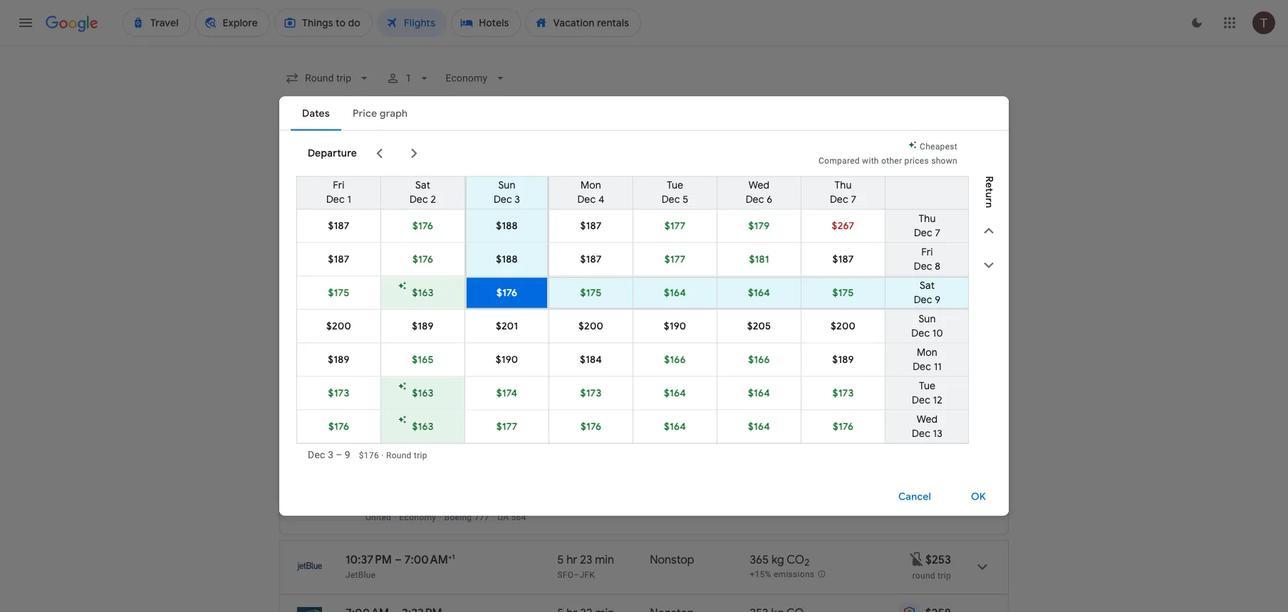 Task type: locate. For each thing, give the bounding box(es) containing it.
1 vertical spatial fri
[[921, 246, 933, 259]]

11:45 pm
[[365, 435, 408, 449]]

$175 button up departing
[[297, 277, 380, 310]]

date grid button
[[804, 200, 897, 226]]

sun inside sun dec 3
[[498, 179, 515, 192]]

$189 up convenience
[[412, 320, 434, 333]]

1 round from the top
[[912, 396, 935, 406]]

$253 for $253 text box
[[925, 378, 951, 393]]

1 vertical spatial $190
[[496, 354, 518, 367]]

$187 for $187 button under 4
[[580, 220, 602, 233]]

2 $188 button from the top
[[467, 243, 547, 276]]

–
[[395, 553, 402, 567], [574, 570, 579, 580]]

and left bag
[[724, 342, 739, 352]]

0 vertical spatial mon
[[581, 179, 601, 192]]

tue up 12
[[919, 380, 935, 393]]

0 horizontal spatial 5
[[421, 459, 427, 471]]

$188 up "for some flights, google pays you the difference if the price drops after you book."
[[496, 253, 518, 266]]

other
[[881, 156, 902, 166]]

– inside 5 hr 23 min sfo – jfk
[[574, 570, 579, 580]]

1 horizontal spatial $166 button
[[717, 344, 801, 377]]

co for 365
[[787, 553, 804, 567]]

fri down price graph button
[[921, 246, 933, 259]]

avg emissions
[[710, 395, 769, 405]]

1 vertical spatial min
[[595, 553, 614, 567]]

trip for $253 text box
[[938, 396, 951, 406]]

1 vertical spatial sat
[[920, 280, 935, 292]]

$187 for $187 button to the left of after
[[580, 253, 602, 266]]

258 US dollars text field
[[925, 606, 951, 613]]

1 horizontal spatial 3
[[515, 193, 520, 206]]

2 inside 305 kg co 2
[[766, 383, 771, 395]]

0 vertical spatial 3 – 9
[[407, 208, 428, 220]]

1 horizontal spatial 5
[[557, 553, 564, 567]]

1 $200 button from the left
[[297, 310, 380, 343]]

dec 3 – 9
[[386, 208, 428, 220], [308, 450, 350, 461]]

connecting airports button
[[780, 142, 909, 165]]

this price for this flight doesn't include overhead bin access. if you need a carry-on bag, use the bags filter to update prices. image
[[908, 377, 925, 394], [908, 551, 925, 568]]

$173
[[328, 387, 349, 400], [580, 387, 602, 400], [833, 387, 854, 400]]

optional
[[654, 342, 688, 352]]

5 inside 5 hr 23 min sfo – jfk
[[557, 553, 564, 567]]

1 inside fri dec 1
[[347, 193, 351, 206]]

ok
[[971, 491, 986, 504]]

1 vertical spatial co
[[787, 553, 804, 567]]

0 horizontal spatial $189
[[328, 354, 350, 367]]

nonstop flight. element
[[650, 553, 694, 570], [650, 607, 694, 613]]

2 inside 365 kg co 2
[[804, 557, 809, 569]]

0 horizontal spatial sun
[[498, 179, 515, 192]]

1 horizontal spatial hr
[[567, 553, 577, 567]]

1 horizontal spatial 3 – 9
[[407, 208, 428, 220]]

0 vertical spatial nonstop flight. element
[[650, 553, 694, 570]]

emissions down 365 kg co 2 on the bottom
[[774, 570, 815, 580]]

hr left 23
[[567, 553, 577, 567]]

in)
[[917, 436, 927, 446]]

$189 down the passenger
[[832, 354, 854, 367]]

$188 down sun dec 3
[[496, 220, 518, 233]]

1 vertical spatial this price for this flight doesn't include overhead bin access. if you need a carry-on bag, use the bags filter to update prices. image
[[908, 551, 925, 568]]

3 inside sun dec 3
[[515, 193, 520, 206]]

0 vertical spatial fri
[[333, 179, 345, 192]]

13
[[933, 428, 942, 441]]

0 horizontal spatial $166 button
[[633, 344, 717, 377]]

fees right bag
[[759, 342, 776, 352]]

0 vertical spatial trip
[[938, 396, 951, 406]]

1 horizontal spatial $173
[[580, 387, 602, 400]]

scroll down image
[[980, 257, 997, 274]]

sun inside thu dec 7 fri dec 8 sat dec 9 sun dec 10 mon dec 11 tue dec 12 wed dec 13
[[919, 313, 936, 326]]

the right if
[[562, 276, 576, 288]]

prices
[[904, 156, 929, 166], [332, 208, 362, 220]]

compared
[[819, 156, 860, 166]]

$175 left drops
[[580, 287, 602, 300]]

trip down 253 us dollars text box
[[938, 571, 951, 581]]

$177 for the middle the '$177' button
[[664, 253, 686, 266]]

1 this price for this flight doesn't include overhead bin access. if you need a carry-on bag, use the bags filter to update prices. image from the top
[[908, 377, 925, 394]]

$173 down on
[[328, 387, 349, 400]]

$175 up the passenger
[[832, 287, 854, 300]]

1 vertical spatial $253
[[925, 553, 951, 567]]

ua 564
[[497, 513, 526, 523]]

thu for thu dec 7 fri dec 8 sat dec 9 sun dec 10 mon dec 11 tue dec 12 wed dec 13
[[919, 213, 936, 225]]

$177 for bottommost the '$177' button
[[496, 421, 517, 433]]

sat inside thu dec 7 fri dec 8 sat dec 9 sun dec 10 mon dec 11 tue dec 12 wed dec 13
[[920, 280, 935, 292]]

10:37 pm – 7:00 am + 1
[[346, 553, 455, 567]]

2 the from the left
[[562, 276, 576, 288]]

co inside 305 kg co 2
[[748, 378, 766, 393]]

co up avg emissions
[[748, 378, 766, 393]]

this price for this flight doesn't include overhead bin access. if you need a carry-on bag, use the bags filter to update prices. image up 258 us dollars text field on the bottom right of the page
[[908, 551, 925, 568]]

Departure text field
[[778, 98, 843, 136]]

6
[[767, 193, 772, 206]]

$190 button down book.
[[633, 310, 717, 343]]

7 for thu dec 7 fri dec 8 sat dec 9 sun dec 10 mon dec 11 tue dec 12 wed dec 13
[[935, 227, 940, 240]]

co up +15% emissions
[[787, 553, 804, 567]]

3 – 9 left "176 us dollars" text field
[[328, 450, 350, 461]]

0 vertical spatial round trip
[[912, 396, 951, 406]]

departure down ranked based on price and convenience
[[346, 385, 401, 400]]

0 horizontal spatial $166
[[664, 354, 686, 367]]

0 horizontal spatial +
[[448, 553, 452, 562]]

nonstop
[[650, 553, 694, 567]]

1 horizontal spatial dec 3 – 9
[[386, 208, 428, 220]]

$200 for 3rd $200 button from left
[[831, 320, 856, 333]]

price up for
[[331, 258, 358, 272]]

tue inside tue dec 5
[[667, 179, 683, 192]]

0 vertical spatial thu
[[835, 179, 852, 192]]

dec left 13
[[912, 428, 930, 441]]

$163 button down new
[[381, 277, 464, 310]]

none search field containing all filters
[[279, 66, 1009, 189]]

$174
[[496, 387, 517, 400]]

1 $200 from the left
[[326, 320, 351, 333]]

+ inside 10:37 pm – 7:00 am + 1
[[448, 553, 452, 562]]

$164 for $164 button under avg emissions
[[748, 421, 770, 433]]

$164 button down avg emissions
[[717, 411, 801, 443]]

Departure time: 10:37 PM. text field
[[346, 553, 392, 567]]

mon
[[581, 179, 601, 192], [917, 347, 937, 359]]

$173 down $184 button at the left of the page
[[580, 387, 602, 400]]

price left drops
[[579, 276, 602, 288]]

$175
[[328, 287, 349, 300], [580, 287, 602, 300], [832, 287, 854, 300]]

track
[[303, 208, 329, 220]]

$177 button
[[633, 210, 717, 243], [633, 243, 717, 276], [465, 411, 549, 443]]

2 $173 button from the left
[[549, 377, 633, 410]]

$189 button up select flight button
[[801, 344, 885, 377]]

1 vertical spatial price
[[350, 342, 370, 352]]

$176
[[412, 220, 433, 233], [412, 253, 433, 266], [496, 287, 517, 300], [328, 421, 349, 433], [581, 421, 601, 433], [833, 421, 854, 433], [359, 451, 379, 461]]

None search field
[[279, 66, 1009, 189]]

price for price guarantee
[[331, 258, 358, 272]]

round down $253 text box
[[912, 396, 935, 406]]

$188 button down sun dec 3
[[467, 210, 547, 243]]

0 vertical spatial hr
[[429, 459, 438, 471]]

0 horizontal spatial wed
[[749, 179, 770, 192]]

dec inside find the best price region
[[386, 208, 405, 220]]

wed up 6
[[749, 179, 770, 192]]

travel time: 5 hr 15 min
[[365, 459, 472, 471]]

wed
[[749, 179, 770, 192], [917, 414, 938, 426]]

1 horizontal spatial the
[[562, 276, 576, 288]]

7 up date
[[851, 193, 856, 206]]

1 $188 from the top
[[496, 220, 518, 233]]

$200 for first $200 button from left
[[326, 320, 351, 333]]

$188
[[496, 220, 518, 233], [496, 253, 518, 266]]

2 vertical spatial 2
[[804, 557, 809, 569]]

2 horizontal spatial $175
[[832, 287, 854, 300]]

$253 up 12
[[925, 378, 951, 393]]

2 nonstop flight. element from the top
[[650, 607, 694, 613]]

sfo left jfk
[[557, 570, 574, 580]]

305
[[710, 378, 731, 393]]

1 vertical spatial round trip
[[912, 571, 951, 581]]

$177 button down find the best price region at the top of page
[[633, 243, 717, 276]]

253 US dollars text field
[[925, 553, 951, 567]]

$187 for $187 button under fri dec 1
[[328, 220, 349, 233]]

avg
[[710, 395, 725, 405]]

dec inside thu dec 7
[[830, 193, 848, 206]]

$187 button down fri dec 1
[[297, 210, 380, 243]]

0 horizontal spatial 7
[[851, 193, 856, 206]]

media
[[862, 487, 887, 497]]

1 vertical spatial $188
[[496, 253, 518, 266]]

sort by:
[[949, 341, 986, 353]]

1 horizontal spatial fri
[[921, 246, 933, 259]]

0 horizontal spatial 3
[[464, 385, 470, 400]]

tue
[[667, 179, 683, 192], [919, 380, 935, 393]]

0 horizontal spatial and
[[372, 342, 387, 352]]

$190 button up $174 button
[[465, 344, 549, 377]]

5 hr 23 min sfo – jfk
[[557, 553, 614, 580]]

1 horizontal spatial co
[[787, 553, 804, 567]]

1 vertical spatial price
[[331, 258, 358, 272]]

$163 button down $165 button
[[381, 377, 464, 410]]

for
[[608, 342, 620, 352]]

emissions for 305
[[728, 395, 769, 405]]

$166 down bag fees button
[[748, 354, 770, 367]]

dec left "176 us dollars" text field
[[308, 450, 325, 461]]

united
[[365, 513, 391, 523]]

3 $200 from the left
[[831, 320, 856, 333]]

0 horizontal spatial 2
[[431, 193, 436, 206]]

$187 button
[[297, 210, 380, 243], [549, 210, 633, 243], [297, 243, 380, 276], [549, 243, 633, 276], [801, 243, 885, 276]]

select
[[817, 386, 847, 399]]

$164 for $164 button underneath bag fees button
[[748, 387, 770, 400]]

New feature text field
[[421, 258, 452, 272]]

best
[[279, 321, 309, 339]]

+ down boeing
[[448, 553, 452, 562]]

2 horizontal spatial 2
[[804, 557, 809, 569]]

5 inside tue dec 5
[[683, 193, 688, 206]]

dec up 'any'
[[494, 193, 512, 206]]

kg for 305
[[733, 378, 746, 393]]

0 vertical spatial $253
[[925, 378, 951, 393]]

1 vertical spatial $177 button
[[633, 243, 717, 276]]

mon up 11
[[917, 347, 937, 359]]

$177 up san francisco international airport ( sfo )
[[496, 421, 517, 433]]

253 US dollars text field
[[925, 378, 951, 393]]

min right 15
[[455, 459, 472, 471]]

dec inside sat dec 2
[[410, 193, 428, 206]]

price left graph at top right
[[940, 207, 964, 219]]

boeing
[[444, 513, 472, 523]]

min
[[455, 459, 472, 471], [595, 553, 614, 567]]

stream
[[831, 487, 860, 497]]

wed inside thu dec 7 fri dec 8 sat dec 9 sun dec 10 mon dec 11 tue dec 12 wed dec 13
[[917, 414, 938, 426]]

shown
[[931, 156, 957, 166]]

trip down san
[[414, 451, 427, 461]]

2 $188 from the top
[[496, 253, 518, 266]]

1 inside 1 popup button
[[406, 72, 411, 84]]

3 – 9 down sat dec 2
[[407, 208, 428, 220]]

0 horizontal spatial 3 – 9
[[328, 450, 350, 461]]

total duration 5 hr 33 min. element
[[557, 607, 650, 613]]

dec up date
[[830, 193, 848, 206]]

1 $188 button from the top
[[467, 210, 547, 243]]

$181
[[749, 253, 769, 266]]

your
[[900, 487, 917, 497]]

and down "flights"
[[372, 342, 387, 352]]

dec inside wed dec 6
[[746, 193, 764, 206]]

the
[[487, 276, 502, 288], [562, 276, 576, 288]]

777
[[474, 513, 489, 523]]

1 $166 button from the left
[[633, 344, 717, 377]]

$187
[[328, 220, 349, 233], [580, 220, 602, 233], [328, 253, 349, 266], [580, 253, 602, 266], [832, 253, 854, 266]]

charges
[[690, 342, 722, 352]]

1 vertical spatial 2
[[766, 383, 771, 395]]

$190
[[664, 320, 686, 333], [496, 354, 518, 367]]

2 vertical spatial $163
[[412, 421, 434, 433]]

1 horizontal spatial emissions
[[774, 570, 815, 580]]

1 horizontal spatial 7
[[935, 227, 940, 240]]

dec inside fri dec 1
[[326, 193, 345, 206]]

3 left "$174"
[[464, 385, 470, 400]]

round trip down $253 text box
[[912, 396, 951, 406]]

Arrival time: 7:00 AM on  Monday, December 4. text field
[[404, 553, 455, 567]]

0 horizontal spatial $175
[[328, 287, 349, 300]]

price inside button
[[940, 207, 964, 219]]

– down total duration 5 hr 23 min. element
[[574, 570, 579, 580]]

$163 up san
[[412, 421, 434, 433]]

$200 up on
[[326, 320, 351, 333]]

thu inside thu dec 7 fri dec 8 sat dec 9 sun dec 10 mon dec 11 tue dec 12 wed dec 13
[[919, 213, 936, 225]]

2 vertical spatial $163 button
[[381, 411, 464, 443]]

0 horizontal spatial prices
[[332, 208, 362, 220]]

wed inside wed dec 6
[[749, 179, 770, 192]]

1 horizontal spatial sun
[[919, 313, 936, 326]]

dec right sun, on the bottom of the page
[[440, 385, 461, 400]]

hr inside 5 hr 23 min sfo – jfk
[[567, 553, 577, 567]]

you
[[469, 276, 485, 288], [657, 276, 673, 288]]

3 $173 button from the left
[[801, 377, 885, 410]]

0 horizontal spatial $173
[[328, 387, 349, 400]]

sat inside sat dec 2
[[415, 179, 430, 192]]

this price for this flight doesn't include overhead bin access. if you need a carry-on bag, use the bags filter to update prices. image for $253 text box
[[908, 377, 925, 394]]

2 $200 from the left
[[579, 320, 603, 333]]

scroll left image
[[371, 145, 388, 162]]

7 inside thu dec 7
[[851, 193, 856, 206]]

n
[[982, 202, 995, 208]]

kg inside 365 kg co 2
[[772, 553, 784, 567]]

graph
[[967, 207, 995, 219]]

$177 up book.
[[664, 253, 686, 266]]

1 horizontal spatial $200
[[579, 320, 603, 333]]

dec left 12
[[912, 394, 930, 407]]

1 vertical spatial $163 button
[[381, 377, 464, 410]]

kg inside 305 kg co 2
[[733, 378, 746, 393]]

0 vertical spatial tue
[[667, 179, 683, 192]]

$253 for 253 us dollars text box
[[925, 553, 951, 567]]

sun up 'any'
[[498, 179, 515, 192]]

prices right other
[[904, 156, 929, 166]]

this price for this flight doesn't include overhead bin access. if you need a carry-on bag, use the bags filter to update prices. image for 253 us dollars text box
[[908, 551, 925, 568]]

thu left price graph
[[919, 213, 936, 225]]

hr left 15
[[429, 459, 438, 471]]

prices
[[464, 342, 489, 352]]

3 for sun dec 3
[[515, 193, 520, 206]]

0 vertical spatial emissions
[[728, 395, 769, 405]]

0 vertical spatial price
[[579, 276, 602, 288]]

$253 up 258 us dollars text field on the bottom right of the page
[[925, 553, 951, 567]]

1 $253 from the top
[[925, 378, 951, 393]]

$164 button
[[633, 278, 717, 308], [717, 278, 801, 308], [633, 377, 717, 410], [717, 377, 801, 410], [633, 411, 717, 443], [717, 411, 801, 443]]

dec 3 – 9 down sat dec 2
[[386, 208, 428, 220]]

1 horizontal spatial tue
[[919, 380, 935, 393]]

$164 button down $181 button
[[717, 278, 801, 308]]

$188 for 2nd $188 button from the bottom of the page
[[496, 220, 518, 233]]

price
[[940, 207, 964, 219], [331, 258, 358, 272]]

thu for thu dec 7
[[835, 179, 852, 192]]

flights,
[[376, 276, 407, 288]]

you right after
[[657, 276, 673, 288]]

departure up fri dec 1
[[308, 147, 357, 160]]

0 vertical spatial 5
[[683, 193, 688, 206]]

1 inside 10:37 pm – 7:00 am + 1
[[452, 553, 455, 562]]

2 fees from the left
[[759, 342, 776, 352]]

0 horizontal spatial $200 button
[[297, 310, 380, 343]]

1 horizontal spatial and
[[724, 342, 739, 352]]

$166 button up 305 kg co 2
[[717, 344, 801, 377]]

0 vertical spatial 2
[[431, 193, 436, 206]]

thu inside thu dec 7
[[835, 179, 852, 192]]

1 vertical spatial hr
[[567, 553, 577, 567]]

$177 for the topmost the '$177' button
[[664, 220, 686, 233]]

prices inside find the best price region
[[332, 208, 362, 220]]

$205 button
[[717, 310, 801, 343]]

dec inside tue dec 5
[[662, 193, 680, 206]]

0 horizontal spatial emissions
[[728, 395, 769, 405]]

$188 button
[[467, 210, 547, 243], [467, 243, 547, 276]]

stops button
[[365, 142, 425, 165]]

$163 button
[[381, 277, 464, 310], [381, 377, 464, 410], [381, 411, 464, 443]]

0 vertical spatial 7
[[851, 193, 856, 206]]

2 round trip from the top
[[912, 571, 951, 581]]

$163 down new
[[412, 287, 434, 300]]

2 round from the top
[[912, 571, 935, 581]]

trip
[[938, 396, 951, 406], [414, 451, 427, 461], [938, 571, 951, 581]]

0 vertical spatial $163
[[412, 287, 434, 300]]

average legroom (31 in)
[[831, 436, 927, 446]]

3 – 9 inside find the best price region
[[407, 208, 428, 220]]

2 horizontal spatial $173
[[833, 387, 854, 400]]

1 horizontal spatial you
[[657, 276, 673, 288]]

sat down scroll right icon
[[415, 179, 430, 192]]

1 horizontal spatial $200 button
[[549, 310, 633, 343]]

3 $200 button from the left
[[801, 310, 885, 343]]

best departing flights main content
[[279, 200, 1009, 613]]

the left difference
[[487, 276, 502, 288]]

thu down compared
[[835, 179, 852, 192]]

fri inside fri dec 1
[[333, 179, 345, 192]]

1 nonstop flight. element from the top
[[650, 553, 694, 570]]

kg up +15% emissions
[[772, 553, 784, 567]]

0 vertical spatial $163 button
[[381, 277, 464, 310]]

1 vertical spatial $163
[[412, 387, 434, 400]]

$189 down on
[[328, 354, 350, 367]]

$173 down the passenger
[[833, 387, 854, 400]]

flight
[[849, 386, 874, 399]]

on
[[338, 342, 348, 352]]

$173 button down on
[[297, 377, 380, 410]]

fri inside thu dec 7 fri dec 8 sat dec 9 sun dec 10 mon dec 11 tue dec 12 wed dec 13
[[921, 246, 933, 259]]

leaves san francisco international airport at 7:00 am on sunday, december 3 and arrives at john f. kennedy international airport at 3:33 pm on sunday, december 3. element
[[346, 606, 442, 613]]

2 $200 button from the left
[[549, 310, 633, 343]]

you right pays
[[469, 276, 485, 288]]

0 horizontal spatial fees
[[589, 342, 606, 352]]

dec inside sun dec 3
[[494, 193, 512, 206]]

0 horizontal spatial you
[[469, 276, 485, 288]]

$175 button up the passenger
[[801, 278, 885, 308]]

1 vertical spatial wed
[[917, 414, 938, 426]]

prices down fri dec 1
[[332, 208, 362, 220]]

2 $253 from the top
[[925, 553, 951, 567]]

2 horizontal spatial 5
[[683, 193, 688, 206]]

t
[[982, 188, 995, 192]]

1 vertical spatial tue
[[919, 380, 935, 393]]

fri up "track prices"
[[333, 179, 345, 192]]

dec left 9
[[914, 294, 932, 307]]

1 round trip from the top
[[912, 396, 951, 406]]

$200 up the passenger
[[831, 320, 856, 333]]

round down 253 us dollars text box
[[912, 571, 935, 581]]

$187 for $187 button below "track prices"
[[328, 253, 349, 266]]

3 inside best departing flights main content
[[464, 385, 470, 400]]

23
[[580, 553, 592, 567]]

$175 up departing
[[328, 287, 349, 300]]

0 horizontal spatial kg
[[733, 378, 746, 393]]

1 vertical spatial departure
[[346, 385, 401, 400]]

dec 3 – 9 left "176 us dollars" text field
[[308, 450, 350, 461]]

$200 button
[[297, 310, 380, 343], [549, 310, 633, 343], [801, 310, 885, 343]]

0 vertical spatial sfo
[[607, 435, 629, 449]]

$164 for $164 button on top of the optional
[[664, 287, 686, 300]]

price
[[579, 276, 602, 288], [350, 342, 370, 352]]

$189 button down departing
[[297, 344, 380, 377]]

dec down scroll right icon
[[410, 193, 428, 206]]

 image
[[492, 513, 495, 523]]

$190 button
[[633, 310, 717, 343], [465, 344, 549, 377]]

+ up $184
[[581, 342, 586, 352]]

7 inside thu dec 7 fri dec 8 sat dec 9 sun dec 10 mon dec 11 tue dec 12 wed dec 13
[[935, 227, 940, 240]]

1 $173 from the left
[[328, 387, 349, 400]]

travel
[[365, 459, 393, 471]]

2 this price for this flight doesn't include overhead bin access. if you need a carry-on bag, use the bags filter to update prices. image from the top
[[908, 551, 925, 568]]

9
[[935, 294, 941, 307]]

$187 button down "track prices"
[[297, 243, 380, 276]]

3 $163 button from the top
[[381, 411, 464, 443]]

economy
[[399, 513, 436, 523]]

2 $166 button from the left
[[717, 344, 801, 377]]

$190 up the optional
[[664, 320, 686, 333]]

dec right learn more about tracked prices icon
[[386, 208, 405, 220]]

2 vertical spatial $177
[[496, 421, 517, 433]]

wed up 13
[[917, 414, 938, 426]]

1 vertical spatial thu
[[919, 213, 936, 225]]

scroll up image
[[980, 223, 997, 240]]

0 horizontal spatial tue
[[667, 179, 683, 192]]

flights
[[381, 321, 422, 339]]

1 horizontal spatial $190 button
[[633, 310, 717, 343]]

2 for 365
[[804, 557, 809, 569]]

0 horizontal spatial $190 button
[[465, 344, 549, 377]]

1 horizontal spatial $175
[[580, 287, 602, 300]]

1 $163 button from the top
[[381, 277, 464, 310]]

mon up 4
[[581, 179, 601, 192]]

$201 button
[[465, 310, 549, 343]]

tue up find the best price region at the top of page
[[667, 179, 683, 192]]

guarantee
[[361, 258, 415, 272]]

sfo right airport
[[607, 435, 629, 449]]

1 horizontal spatial sat
[[920, 280, 935, 292]]

co inside 365 kg co 2
[[787, 553, 804, 567]]

$175 button
[[297, 277, 380, 310], [549, 278, 633, 308], [801, 278, 885, 308]]

$164 button down the optional
[[633, 377, 717, 410]]

1 vertical spatial +
[[448, 553, 452, 562]]

departure
[[308, 147, 357, 160], [346, 385, 401, 400]]

$176 · round trip
[[359, 451, 427, 461]]



Task type: describe. For each thing, give the bounding box(es) containing it.
2 $175 from the left
[[580, 287, 602, 300]]

0 horizontal spatial price
[[350, 342, 370, 352]]

kg for 365
[[772, 553, 784, 567]]

1 $163 from the top
[[412, 287, 434, 300]]

dec 3 – 9 inside find the best price region
[[386, 208, 428, 220]]

2 horizontal spatial $175 button
[[801, 278, 885, 308]]

dec left 8 at the right
[[914, 260, 932, 273]]

mon inside thu dec 7 fri dec 8 sat dec 9 sun dec 10 mon dec 11 tue dec 12 wed dec 13
[[917, 347, 937, 359]]

track prices
[[303, 208, 362, 220]]

price guarantee
[[331, 258, 415, 272]]

0 vertical spatial $177 button
[[633, 210, 717, 243]]

2 $173 from the left
[[580, 387, 602, 400]]

duration
[[923, 147, 964, 160]]

7:00 am
[[404, 553, 448, 567]]

round trip for $253 text box's the this price for this flight doesn't include overhead bin access. if you need a carry-on bag, use the bags filter to update prices. icon
[[912, 396, 951, 406]]

u
[[982, 192, 995, 198]]

san
[[422, 435, 441, 449]]

dec inside mon dec 4
[[577, 193, 596, 206]]

$164 button down bag fees button
[[717, 377, 801, 410]]

bag
[[742, 342, 756, 352]]

10:37 pm
[[346, 553, 392, 567]]

mon inside mon dec 4
[[581, 179, 601, 192]]

sat dec 2
[[410, 179, 436, 206]]

7 for thu dec 7
[[851, 193, 856, 206]]

date
[[841, 207, 864, 219]]

trip for 253 us dollars text box
[[938, 571, 951, 581]]

emissions for 365
[[774, 570, 815, 580]]

dec down price graph button
[[914, 227, 932, 240]]

$187 button down $267 button
[[801, 243, 885, 276]]

10
[[932, 327, 943, 340]]

leaves san francisco international airport at 10:37 pm on sunday, december 3 and arrives at john f. kennedy international airport at 7:00 am on monday, december 4. element
[[346, 553, 455, 567]]

2 vertical spatial $177 button
[[465, 411, 549, 443]]

min inside 5 hr 23 min sfo – jfk
[[595, 553, 614, 567]]

1 $173 button from the left
[[297, 377, 380, 410]]

305 kg co 2
[[710, 378, 771, 395]]

1 button
[[380, 66, 437, 91]]

scroll right image
[[405, 145, 422, 162]]

select flight
[[817, 386, 874, 399]]

passenger
[[823, 342, 865, 352]]

+15% emissions
[[750, 570, 815, 580]]

may
[[778, 342, 795, 352]]

$164 for $164 button underneath the optional
[[664, 387, 686, 400]]

find the best price region
[[279, 200, 1009, 237]]

difference
[[504, 276, 551, 288]]

nonstop flight. element containing nonstop
[[650, 553, 694, 570]]

departure inside best departing flights main content
[[346, 385, 401, 400]]

$165 button
[[381, 344, 464, 377]]

Departure time: 11:45 PM. text field
[[365, 435, 408, 449]]

1 the from the left
[[487, 276, 502, 288]]

$187 button down 4
[[549, 210, 633, 243]]

sun, dec 3
[[414, 385, 470, 400]]

$164 for $164 button under $181 button
[[748, 287, 770, 300]]

$188 for first $188 button from the bottom
[[496, 253, 518, 266]]

0 vertical spatial –
[[395, 553, 402, 567]]

1 vertical spatial dec 3 – 9
[[308, 450, 350, 461]]

0 horizontal spatial min
[[455, 459, 472, 471]]

2 horizontal spatial $189 button
[[801, 344, 885, 377]]

4
[[598, 193, 604, 206]]

date grid
[[841, 207, 885, 219]]

(31
[[901, 436, 914, 446]]

for some flights, google pays you the difference if the price drops after you book.
[[331, 276, 701, 288]]

google
[[410, 276, 442, 288]]

convenience
[[389, 342, 439, 352]]

15
[[441, 459, 453, 471]]

round trip for the this price for this flight doesn't include overhead bin access. if you need a carry-on bag, use the bags filter to update prices. icon corresponding to 253 us dollars text box
[[912, 571, 951, 581]]

Return text field
[[898, 98, 964, 136]]

all filters button
[[279, 142, 360, 165]]

3 $175 from the left
[[832, 287, 854, 300]]

co for 305
[[748, 378, 766, 393]]

airport
[[564, 435, 601, 449]]

with
[[862, 156, 879, 166]]

2 horizontal spatial $189
[[832, 354, 854, 367]]

sun dec 3
[[494, 179, 520, 206]]

12
[[933, 394, 942, 407]]

$205
[[747, 320, 771, 333]]

0 horizontal spatial $175 button
[[297, 277, 380, 310]]

3 for sun, dec 3
[[464, 385, 470, 400]]

round for 253 us dollars text box
[[912, 571, 935, 581]]

$179
[[748, 220, 770, 233]]

$165
[[412, 354, 434, 367]]

1 horizontal spatial $189 button
[[381, 310, 464, 343]]

2 you from the left
[[657, 276, 673, 288]]

2 for 305
[[766, 383, 771, 395]]

round
[[386, 451, 412, 461]]

dec left 11
[[913, 361, 931, 374]]

sort by: button
[[943, 334, 1009, 360]]

best departing flights
[[279, 321, 422, 339]]

3 $163 from the top
[[412, 421, 434, 433]]

365
[[750, 553, 769, 567]]

all
[[306, 147, 318, 160]]

airports
[[847, 147, 884, 160]]

ranked based on price and convenience
[[279, 342, 439, 352]]

$179 button
[[717, 210, 801, 243]]

drops
[[604, 276, 630, 288]]

departing
[[312, 321, 378, 339]]

bag fees button
[[742, 342, 776, 352]]

Departure time: 7:00 AM. text field
[[346, 606, 389, 613]]

total duration 5 hr 23 min. element
[[557, 553, 650, 570]]

price for price graph
[[940, 207, 964, 219]]

stream media to your device
[[831, 487, 945, 497]]

2 and from the left
[[724, 342, 739, 352]]

wed dec 6
[[746, 179, 772, 206]]

dates
[[511, 208, 538, 220]]

if
[[553, 276, 559, 288]]

$200 for second $200 button from the right
[[579, 320, 603, 333]]

3 $173 from the left
[[833, 387, 854, 400]]

after
[[633, 276, 654, 288]]

1 $175 from the left
[[328, 287, 349, 300]]

ua
[[497, 513, 509, 523]]

learn more about tracked prices image
[[365, 208, 377, 220]]

1 $166 from the left
[[664, 354, 686, 367]]

1 you from the left
[[469, 276, 485, 288]]

for
[[331, 276, 345, 288]]

sfo inside 5 hr 23 min sfo – jfk
[[557, 570, 574, 580]]

0 vertical spatial $190
[[664, 320, 686, 333]]

required
[[522, 342, 555, 352]]

r e t u r n
[[982, 176, 995, 208]]

176 US dollars text field
[[359, 451, 379, 461]]

2 $163 from the top
[[412, 387, 434, 400]]

1 vertical spatial trip
[[414, 451, 427, 461]]

$187 button left after
[[549, 243, 633, 276]]

2 $163 button from the top
[[381, 377, 464, 410]]

dec left 10
[[911, 327, 930, 340]]

2 $166 from the left
[[748, 354, 770, 367]]

$201
[[496, 320, 518, 333]]

0 vertical spatial $190 button
[[633, 310, 717, 343]]

filters
[[321, 147, 348, 160]]

tue inside thu dec 7 fri dec 8 sat dec 9 sun dec 10 mon dec 11 tue dec 12 wed dec 13
[[919, 380, 935, 393]]

 image inside best departing flights main content
[[492, 513, 495, 523]]

ranked
[[279, 342, 309, 352]]

$267 button
[[801, 210, 885, 243]]

$164 button right )
[[633, 411, 717, 443]]

prices include required taxes + fees for 1 adult. optional charges and bag fees may apply. passenger assistance
[[464, 342, 911, 352]]

365 kg co 2
[[750, 553, 809, 569]]

5 for dec
[[683, 193, 688, 206]]

$164 for $164 button on the right of )
[[664, 421, 686, 433]]

cancel button
[[881, 480, 948, 514]]

1 horizontal spatial sfo
[[607, 435, 629, 449]]

1 vertical spatial 3 – 9
[[328, 450, 350, 461]]

taxes
[[557, 342, 579, 352]]

connecting airports
[[789, 147, 884, 160]]

$187 for $187 button below $267 button
[[832, 253, 854, 266]]

adult.
[[629, 342, 652, 352]]

1 fees from the left
[[589, 342, 606, 352]]

cancel
[[898, 491, 931, 504]]

by:
[[972, 341, 986, 353]]

1 horizontal spatial $175 button
[[549, 278, 633, 308]]

1 and from the left
[[372, 342, 387, 352]]

connecting
[[789, 147, 844, 160]]

8
[[935, 260, 941, 273]]

1 vertical spatial $190 button
[[465, 344, 549, 377]]

ok button
[[954, 480, 1003, 514]]

new
[[427, 261, 446, 270]]

0 vertical spatial departure
[[308, 147, 357, 160]]

international
[[497, 435, 562, 449]]

some
[[348, 276, 373, 288]]

select flight button
[[800, 381, 891, 404]]

$267
[[832, 220, 854, 233]]

0 vertical spatial +
[[581, 342, 586, 352]]

any dates
[[490, 208, 538, 220]]

apply.
[[797, 342, 821, 352]]

time:
[[396, 459, 418, 471]]

$164 button up the optional
[[633, 278, 717, 308]]

sun,
[[414, 385, 437, 400]]

$181 button
[[717, 243, 801, 276]]

sort
[[949, 341, 969, 353]]

5 for time:
[[421, 459, 427, 471]]

0 horizontal spatial $189 button
[[297, 344, 380, 377]]

tue dec 5
[[662, 179, 688, 206]]

11
[[934, 361, 942, 374]]

1 horizontal spatial prices
[[904, 156, 929, 166]]

1 horizontal spatial $189
[[412, 320, 434, 333]]

$174 button
[[465, 377, 549, 410]]

round for $253 text box
[[912, 396, 935, 406]]

2 inside sat dec 2
[[431, 193, 436, 206]]

(
[[604, 435, 607, 449]]



Task type: vqa. For each thing, say whether or not it's contained in the screenshot.
3rd $175 from right
yes



